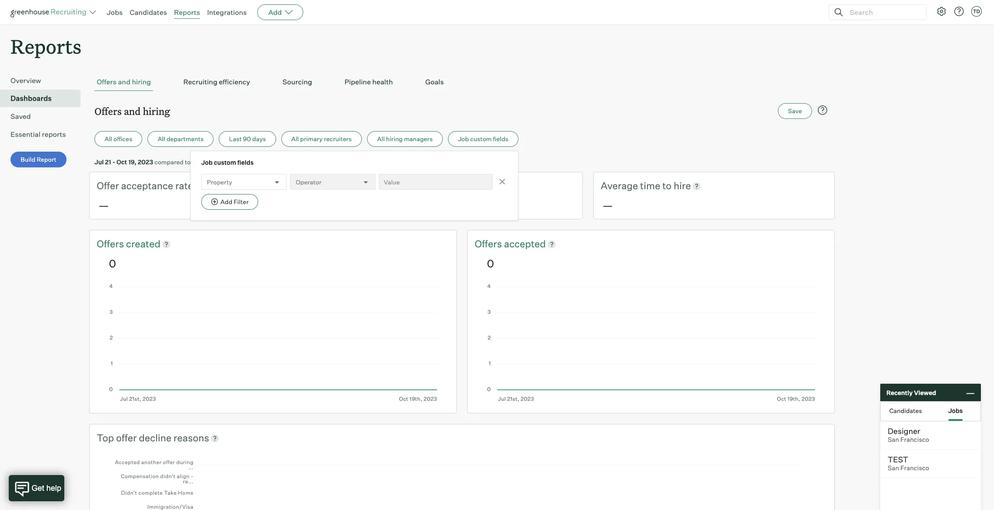 Task type: vqa. For each thing, say whether or not it's contained in the screenshot.
value text field on the left top
yes



Task type: locate. For each thing, give the bounding box(es) containing it.
offers
[[97, 78, 117, 86], [95, 105, 122, 118], [97, 238, 126, 250], [475, 238, 504, 250]]

2 2023 from the left
[[239, 159, 254, 166]]

1 horizontal spatial 0
[[487, 257, 494, 271]]

1 vertical spatial add
[[221, 198, 233, 206]]

1 horizontal spatial average
[[601, 180, 639, 192]]

1 time from the left
[[388, 180, 409, 192]]

0 horizontal spatial -
[[113, 159, 115, 166]]

2 time from the left
[[641, 180, 661, 192]]

0 horizontal spatial job custom fields
[[201, 159, 254, 166]]

time left fill
[[388, 180, 409, 192]]

all primary recruiters
[[292, 135, 352, 143]]

created
[[126, 238, 161, 250]]

to left apr
[[185, 159, 191, 166]]

1 horizontal spatial offers link
[[475, 238, 504, 251]]

0 horizontal spatial jul
[[95, 159, 104, 166]]

average time to for fill
[[349, 180, 422, 192]]

recruiting
[[183, 78, 217, 86]]

francisco inside "designer san francisco"
[[901, 437, 930, 444]]

2 — from the left
[[603, 199, 613, 212]]

4 all from the left
[[377, 135, 385, 143]]

0 horizontal spatial fields
[[238, 159, 254, 166]]

0 horizontal spatial candidates
[[130, 8, 167, 17]]

san for designer
[[888, 437, 900, 444]]

average
[[349, 180, 386, 192], [601, 180, 639, 192]]

0 horizontal spatial average
[[349, 180, 386, 192]]

2023
[[138, 159, 153, 166], [239, 159, 254, 166]]

2 horizontal spatial to
[[663, 180, 672, 192]]

- right 22
[[213, 159, 216, 166]]

san up test in the bottom right of the page
[[888, 437, 900, 444]]

0 horizontal spatial average time to
[[349, 180, 422, 192]]

san inside "designer san francisco"
[[888, 437, 900, 444]]

francisco inside 'test san francisco'
[[901, 465, 930, 473]]

1 0 from the left
[[109, 257, 116, 271]]

0 vertical spatial job custom fields
[[458, 135, 509, 143]]

0 horizontal spatial job
[[201, 159, 213, 166]]

offers and hiring inside button
[[97, 78, 151, 86]]

1 vertical spatial reports
[[11, 33, 82, 59]]

reports down the greenhouse recruiting image
[[11, 33, 82, 59]]

0 vertical spatial jobs
[[107, 8, 123, 17]]

to for fill
[[411, 180, 420, 192]]

1 san from the top
[[888, 437, 900, 444]]

job
[[458, 135, 469, 143], [201, 159, 213, 166]]

candidates right jobs link
[[130, 8, 167, 17]]

1 horizontal spatial job
[[458, 135, 469, 143]]

francisco up 'test san francisco'
[[901, 437, 930, 444]]

san
[[888, 437, 900, 444], [888, 465, 900, 473]]

all left "primary"
[[292, 135, 299, 143]]

0 horizontal spatial offers link
[[97, 238, 126, 251]]

pipeline health
[[345, 78, 393, 86]]

time
[[388, 180, 409, 192], [641, 180, 661, 192]]

add inside button
[[221, 198, 233, 206]]

all for all hiring managers
[[377, 135, 385, 143]]

add inside popup button
[[268, 8, 282, 17]]

custom
[[471, 135, 492, 143], [214, 159, 236, 166]]

1 francisco from the top
[[901, 437, 930, 444]]

0 vertical spatial and
[[118, 78, 130, 86]]

top offer decline
[[97, 433, 174, 444]]

offers and hiring
[[97, 78, 151, 86], [95, 105, 170, 118]]

jul
[[95, 159, 104, 166], [217, 159, 226, 166]]

2 0 from the left
[[487, 257, 494, 271]]

acceptance
[[121, 180, 173, 192]]

0 horizontal spatial 0
[[109, 257, 116, 271]]

0 vertical spatial hiring
[[132, 78, 151, 86]]

2 average time to from the left
[[601, 180, 674, 192]]

all hiring managers button
[[367, 131, 443, 147]]

0 horizontal spatial time
[[388, 180, 409, 192]]

reasons
[[174, 433, 209, 444]]

1 vertical spatial san
[[888, 465, 900, 473]]

1 horizontal spatial tab list
[[881, 402, 981, 422]]

greenhouse recruiting image
[[11, 7, 89, 18]]

1 horizontal spatial job custom fields
[[458, 135, 509, 143]]

1 horizontal spatial average time to
[[601, 180, 674, 192]]

san inside 'test san francisco'
[[888, 465, 900, 473]]

designer san francisco
[[888, 427, 930, 444]]

0 vertical spatial fields
[[493, 135, 509, 143]]

rate
[[175, 180, 193, 192]]

all inside button
[[105, 135, 112, 143]]

configure image
[[937, 6, 948, 17]]

1 vertical spatial jobs
[[949, 407, 964, 415]]

to left hire
[[663, 180, 672, 192]]

0 vertical spatial job
[[458, 135, 469, 143]]

0 vertical spatial candidates
[[130, 8, 167, 17]]

1 vertical spatial francisco
[[901, 465, 930, 473]]

0 vertical spatial francisco
[[901, 437, 930, 444]]

0 horizontal spatial 2023
[[138, 159, 153, 166]]

primary
[[300, 135, 323, 143]]

0 vertical spatial reports
[[174, 8, 200, 17]]

all left offices
[[105, 135, 112, 143]]

0 vertical spatial custom
[[471, 135, 492, 143]]

build report
[[21, 156, 56, 163]]

3 all from the left
[[292, 135, 299, 143]]

0 horizontal spatial tab list
[[95, 73, 830, 91]]

1 horizontal spatial -
[[213, 159, 216, 166]]

integrations
[[207, 8, 247, 17]]

all
[[105, 135, 112, 143], [158, 135, 165, 143], [292, 135, 299, 143], [377, 135, 385, 143]]

1 horizontal spatial jul
[[217, 159, 226, 166]]

tab list
[[95, 73, 830, 91], [881, 402, 981, 422]]

2 vertical spatial hiring
[[386, 135, 403, 143]]

to
[[185, 159, 191, 166], [411, 180, 420, 192], [663, 180, 672, 192]]

1 vertical spatial candidates
[[890, 407, 923, 415]]

francisco down "designer san francisco"
[[901, 465, 930, 473]]

to left fill
[[411, 180, 420, 192]]

0 vertical spatial add
[[268, 8, 282, 17]]

1 vertical spatial tab list
[[881, 402, 981, 422]]

1 offers link from the left
[[97, 238, 126, 251]]

0 horizontal spatial custom
[[214, 159, 236, 166]]

2023 right 19,
[[138, 159, 153, 166]]

Search text field
[[848, 6, 919, 19]]

0 horizontal spatial —
[[99, 199, 109, 212]]

accepted link
[[504, 238, 546, 251]]

1 horizontal spatial reports
[[174, 8, 200, 17]]

1 horizontal spatial —
[[603, 199, 613, 212]]

0 vertical spatial offers and hiring
[[97, 78, 151, 86]]

accepted
[[504, 238, 546, 250]]

viewed
[[915, 389, 937, 397]]

offers link
[[97, 238, 126, 251], [475, 238, 504, 251]]

0 vertical spatial tab list
[[95, 73, 830, 91]]

19,
[[128, 159, 137, 166]]

reports
[[174, 8, 200, 17], [11, 33, 82, 59]]

fields
[[493, 135, 509, 143], [238, 159, 254, 166]]

- right 21
[[113, 159, 115, 166]]

all left departments
[[158, 135, 165, 143]]

1 vertical spatial hiring
[[143, 105, 170, 118]]

last
[[229, 135, 242, 143]]

0
[[109, 257, 116, 271], [487, 257, 494, 271]]

time left hire
[[641, 180, 661, 192]]

1 horizontal spatial time
[[641, 180, 661, 192]]

jul 21 - oct 19, 2023 compared to apr 22 - jul 20, 2023
[[95, 159, 254, 166]]

san down "designer san francisco"
[[888, 465, 900, 473]]

hire
[[674, 180, 691, 192]]

jul left the 20,
[[217, 159, 226, 166]]

td
[[974, 8, 981, 14]]

0 vertical spatial san
[[888, 437, 900, 444]]

all left managers
[[377, 135, 385, 143]]

0 horizontal spatial add
[[221, 198, 233, 206]]

average time to
[[349, 180, 422, 192], [601, 180, 674, 192]]

jobs
[[107, 8, 123, 17], [949, 407, 964, 415]]

1 horizontal spatial add
[[268, 8, 282, 17]]

offices
[[114, 135, 132, 143]]

francisco
[[901, 437, 930, 444], [901, 465, 930, 473]]

recently viewed
[[887, 389, 937, 397]]

property
[[207, 179, 232, 186]]

1 horizontal spatial fields
[[493, 135, 509, 143]]

goals
[[426, 78, 444, 86]]

job custom fields button
[[448, 131, 519, 147]]

2 offers link from the left
[[475, 238, 504, 251]]

2023 right the 20,
[[239, 159, 254, 166]]

candidates down recently viewed
[[890, 407, 923, 415]]

— for offer
[[99, 199, 109, 212]]

time for fill
[[388, 180, 409, 192]]

fields inside button
[[493, 135, 509, 143]]

apr
[[192, 159, 203, 166]]

and
[[118, 78, 130, 86], [124, 105, 141, 118]]

custom inside job custom fields button
[[471, 135, 492, 143]]

jobs link
[[107, 8, 123, 17]]

top
[[97, 433, 114, 444]]

-
[[113, 159, 115, 166], [213, 159, 216, 166]]

1 horizontal spatial custom
[[471, 135, 492, 143]]

build report button
[[11, 152, 66, 168]]

1 average from the left
[[349, 180, 386, 192]]

efficiency
[[219, 78, 250, 86]]

2 all from the left
[[158, 135, 165, 143]]

1 - from the left
[[113, 159, 115, 166]]

2 francisco from the top
[[901, 465, 930, 473]]

add filter
[[221, 198, 249, 206]]

all for all offices
[[105, 135, 112, 143]]

0 horizontal spatial reports
[[11, 33, 82, 59]]

1 average time to from the left
[[349, 180, 422, 192]]

1 horizontal spatial jobs
[[949, 407, 964, 415]]

jul left 21
[[95, 159, 104, 166]]

1 horizontal spatial 2023
[[239, 159, 254, 166]]

health
[[373, 78, 393, 86]]

2 san from the top
[[888, 465, 900, 473]]

reports right "candidates" link at top left
[[174, 8, 200, 17]]

hiring
[[132, 78, 151, 86], [143, 105, 170, 118], [386, 135, 403, 143]]

francisco for designer
[[901, 437, 930, 444]]

tab list containing offers and hiring
[[95, 73, 830, 91]]

candidates link
[[130, 8, 167, 17]]

2 jul from the left
[[217, 159, 226, 166]]

1 horizontal spatial to
[[411, 180, 420, 192]]

xychart image
[[109, 285, 437, 403], [487, 285, 816, 403], [109, 454, 816, 511]]

— for average
[[603, 199, 613, 212]]

2 average from the left
[[601, 180, 639, 192]]

integrations link
[[207, 8, 247, 17]]

1 — from the left
[[99, 199, 109, 212]]

offers link for created
[[97, 238, 126, 251]]

compared
[[155, 159, 184, 166]]

1 all from the left
[[105, 135, 112, 143]]



Task type: describe. For each thing, give the bounding box(es) containing it.
created link
[[126, 238, 161, 251]]

recruiting efficiency
[[183, 78, 250, 86]]

last 90 days
[[229, 135, 266, 143]]

faq image
[[818, 105, 828, 116]]

goals button
[[423, 73, 446, 91]]

san for test
[[888, 465, 900, 473]]

recruiters
[[324, 135, 352, 143]]

all offices button
[[95, 131, 142, 147]]

overview link
[[11, 75, 77, 86]]

job custom fields inside button
[[458, 135, 509, 143]]

1 2023 from the left
[[138, 159, 153, 166]]

reports
[[42, 130, 66, 139]]

dashboards
[[11, 94, 52, 103]]

essential reports
[[11, 130, 66, 139]]

departments
[[167, 135, 204, 143]]

all for all primary recruiters
[[292, 135, 299, 143]]

recently
[[887, 389, 913, 397]]

average for fill
[[349, 180, 386, 192]]

all primary recruiters button
[[281, 131, 362, 147]]

designer
[[888, 427, 921, 437]]

build
[[21, 156, 35, 163]]

1 vertical spatial job
[[201, 159, 213, 166]]

managers
[[404, 135, 433, 143]]

save
[[789, 107, 803, 115]]

offer
[[97, 180, 119, 192]]

add for add filter
[[221, 198, 233, 206]]

pipeline health button
[[343, 73, 395, 91]]

offer
[[116, 433, 137, 444]]

add filter button
[[201, 194, 258, 210]]

offer acceptance
[[97, 180, 175, 192]]

test
[[888, 455, 909, 465]]

sourcing
[[283, 78, 312, 86]]

xychart image for accepted
[[487, 285, 816, 403]]

all departments
[[158, 135, 204, 143]]

1 vertical spatial job custom fields
[[201, 159, 254, 166]]

0 horizontal spatial to
[[185, 159, 191, 166]]

1 vertical spatial fields
[[238, 159, 254, 166]]

tab list containing candidates
[[881, 402, 981, 422]]

offers link for accepted
[[475, 238, 504, 251]]

essential
[[11, 130, 40, 139]]

1 jul from the left
[[95, 159, 104, 166]]

21
[[105, 159, 111, 166]]

last 90 days button
[[219, 131, 276, 147]]

fill
[[422, 180, 432, 192]]

saved
[[11, 112, 31, 121]]

essential reports link
[[11, 129, 77, 140]]

20,
[[228, 159, 237, 166]]

2 - from the left
[[213, 159, 216, 166]]

all offices
[[105, 135, 132, 143]]

and inside button
[[118, 78, 130, 86]]

sourcing button
[[281, 73, 315, 91]]

22
[[204, 159, 212, 166]]

days
[[252, 135, 266, 143]]

1 vertical spatial offers and hiring
[[95, 105, 170, 118]]

all departments button
[[148, 131, 214, 147]]

overview
[[11, 76, 41, 85]]

job inside job custom fields button
[[458, 135, 469, 143]]

add for add
[[268, 8, 282, 17]]

average for hire
[[601, 180, 639, 192]]

1 horizontal spatial candidates
[[890, 407, 923, 415]]

to for hire
[[663, 180, 672, 192]]

dashboards link
[[11, 93, 77, 104]]

Value text field
[[379, 174, 493, 190]]

0 for created
[[109, 257, 116, 271]]

td button
[[970, 4, 984, 18]]

0 horizontal spatial jobs
[[107, 8, 123, 17]]

0 for accepted
[[487, 257, 494, 271]]

filter
[[234, 198, 249, 206]]

decline
[[139, 433, 172, 444]]

test san francisco
[[888, 455, 930, 473]]

add button
[[258, 4, 304, 20]]

francisco for test
[[901, 465, 930, 473]]

save button
[[779, 103, 813, 119]]

pipeline
[[345, 78, 371, 86]]

xychart image for created
[[109, 285, 437, 403]]

recruiting efficiency button
[[181, 73, 253, 91]]

1 vertical spatial and
[[124, 105, 141, 118]]

reports link
[[174, 8, 200, 17]]

td button
[[972, 6, 983, 17]]

average time to for hire
[[601, 180, 674, 192]]

all hiring managers
[[377, 135, 433, 143]]

saved link
[[11, 111, 77, 122]]

time for hire
[[641, 180, 661, 192]]

offers inside button
[[97, 78, 117, 86]]

oct
[[117, 159, 127, 166]]

report
[[37, 156, 56, 163]]

offers and hiring button
[[95, 73, 153, 91]]

all for all departments
[[158, 135, 165, 143]]

90
[[243, 135, 251, 143]]

1 vertical spatial custom
[[214, 159, 236, 166]]



